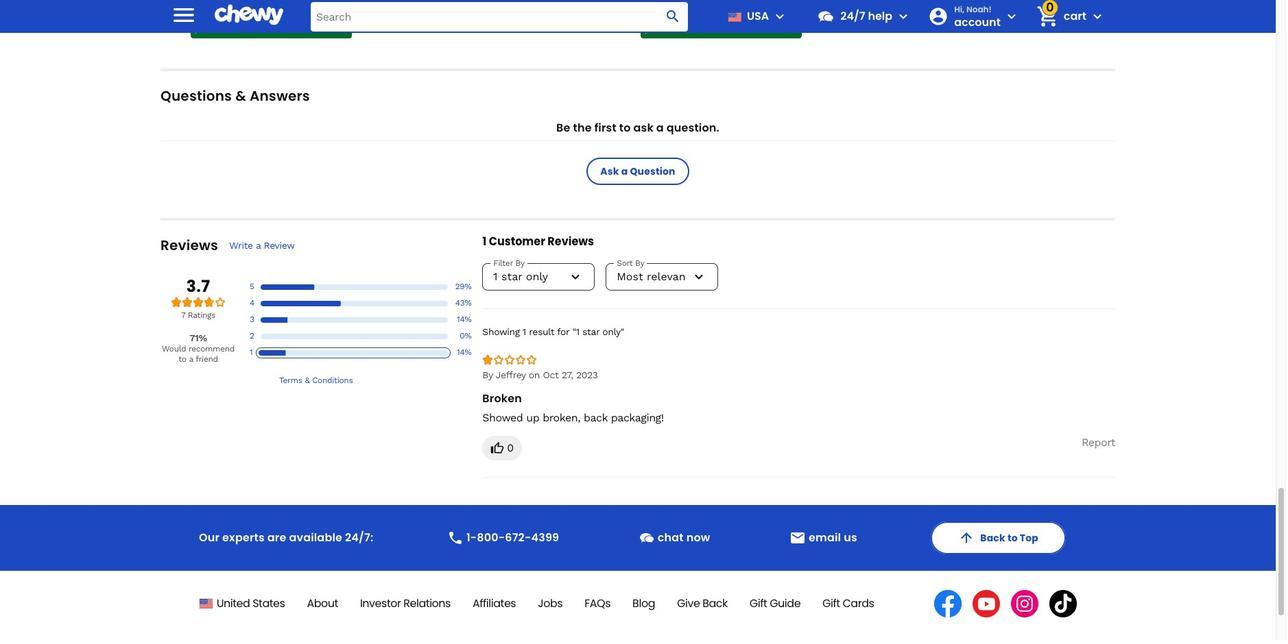 Task type: locate. For each thing, give the bounding box(es) containing it.
relations
[[404, 596, 451, 612]]

3
[[250, 315, 254, 325]]

1 down 2
[[250, 348, 253, 358]]

to left 'top' at the bottom of the page
[[1007, 532, 1018, 545]]

2 horizontal spatial customers
[[662, 15, 704, 25]]

gift for gift cards
[[822, 596, 840, 612]]

0 horizontal spatial reviews
[[160, 236, 218, 255]]

1 inside 'status'
[[523, 326, 526, 337]]

0 horizontal spatial &
[[235, 86, 246, 106]]

0 horizontal spatial back
[[702, 596, 728, 612]]

0 horizontal spatial new
[[193, 15, 210, 25]]

to left ask
[[619, 120, 631, 136]]

2 horizontal spatial $49+,
[[755, 15, 776, 25]]

None text field
[[191, 0, 215, 7], [641, 0, 674, 7], [191, 0, 215, 7], [641, 0, 674, 7]]

instagram image
[[1011, 591, 1038, 618]]

star
[[582, 326, 599, 337]]

gift left guide
[[750, 596, 767, 612]]

oct
[[543, 370, 559, 381]]

1 left result
[[523, 326, 526, 337]]

2 vertical spatial 1
[[250, 348, 253, 358]]

2 vertical spatial to
[[1007, 532, 1018, 545]]

2 horizontal spatial new customers only: spend $49+, get $20 egift card
[[643, 15, 792, 35]]

1 vertical spatial back
[[702, 596, 728, 612]]

back inside button
[[980, 532, 1005, 545]]

24/7
[[840, 8, 865, 24]]

report button
[[1082, 436, 1115, 450]]

0 horizontal spatial only:
[[256, 15, 275, 25]]

chat
[[658, 530, 684, 546]]

1 gift from the left
[[750, 596, 767, 612]]

reviews
[[548, 234, 594, 250], [160, 236, 218, 255]]

investor
[[360, 596, 401, 612]]

1
[[482, 234, 487, 250], [523, 326, 526, 337], [250, 348, 253, 358]]

terms & conditions link
[[160, 376, 471, 386]]

1-800-672-4399
[[466, 530, 559, 546]]

0 horizontal spatial new customers only: spend $49+, get $20 egift card
[[193, 15, 342, 35]]

write a review link
[[229, 240, 295, 252]]

1 left customer
[[482, 234, 487, 250]]

14% down 43%
[[457, 315, 471, 325]]

2 horizontal spatial to
[[1007, 532, 1018, 545]]

first
[[594, 120, 616, 136]]

0 vertical spatial to
[[619, 120, 631, 136]]

back left 'top' at the bottom of the page
[[980, 532, 1005, 545]]

to inside '71% would recommend to a friend'
[[179, 355, 186, 364]]

on
[[529, 370, 540, 381]]

youtube image
[[973, 591, 1000, 618]]

ask a question
[[600, 165, 675, 178]]

672-
[[505, 530, 531, 546]]

about link
[[307, 596, 338, 612]]

2 horizontal spatial spend
[[728, 15, 752, 25]]

gift left cards
[[822, 596, 840, 612]]

united
[[217, 596, 250, 612]]

1-
[[466, 530, 477, 546]]

& right terms
[[305, 376, 310, 385]]

1 14% from the top
[[457, 315, 471, 325]]

14% for 1
[[457, 348, 471, 358]]

friend
[[196, 355, 218, 364]]

0 vertical spatial 1
[[482, 234, 487, 250]]

14% down 0%
[[457, 348, 471, 358]]

get
[[553, 3, 567, 12], [328, 15, 342, 25], [778, 15, 792, 25]]

14%
[[457, 315, 471, 325], [457, 348, 471, 358]]

reviews up 3.7
[[160, 236, 218, 255]]

2 14% from the top
[[457, 348, 471, 358]]

conditions
[[312, 376, 353, 385]]

to for ask
[[619, 120, 631, 136]]

0
[[507, 442, 514, 455]]

0 vertical spatial 14%
[[457, 315, 471, 325]]

facebook image
[[934, 591, 962, 618]]

0 vertical spatial &
[[235, 86, 246, 106]]

jobs link
[[538, 596, 563, 612]]

1 vertical spatial 1
[[523, 326, 526, 337]]

0 vertical spatial back
[[980, 532, 1005, 545]]

ask
[[600, 165, 619, 178]]

up
[[526, 411, 539, 425]]

1 vertical spatial to
[[179, 355, 186, 364]]

blog link
[[632, 596, 655, 612]]

0 horizontal spatial get
[[328, 15, 342, 25]]

0 horizontal spatial customers
[[213, 15, 254, 25]]

0 horizontal spatial 1
[[250, 348, 253, 358]]

2 horizontal spatial new
[[643, 15, 660, 25]]

back
[[980, 532, 1005, 545], [702, 596, 728, 612]]

noah!
[[966, 3, 992, 15]]

menu image
[[170, 1, 198, 28]]

1 horizontal spatial 1
[[482, 234, 487, 250]]

gift cards
[[822, 596, 874, 612]]

2 gift from the left
[[822, 596, 840, 612]]

0 horizontal spatial to
[[179, 355, 186, 364]]

email us link
[[784, 525, 863, 552]]

0 horizontal spatial gift
[[750, 596, 767, 612]]

account
[[954, 14, 1001, 30]]

29%
[[455, 282, 471, 292]]

2 horizontal spatial only:
[[706, 15, 725, 25]]

top
[[1020, 532, 1038, 545]]

1 for 1 customer reviews
[[482, 234, 487, 250]]

a
[[656, 120, 664, 136], [621, 165, 628, 178], [256, 240, 261, 251], [189, 355, 193, 364]]

usa
[[747, 8, 769, 24]]

ask
[[633, 120, 654, 136]]

the
[[573, 120, 592, 136]]

Product search field
[[311, 2, 688, 31]]

& for questions
[[235, 86, 246, 106]]

reviews right customer
[[548, 234, 594, 250]]

2
[[250, 332, 254, 341]]

to down would
[[179, 355, 186, 364]]

experts
[[222, 530, 265, 546]]

would
[[162, 344, 186, 354]]

& left answers
[[235, 86, 246, 106]]

cards
[[843, 596, 874, 612]]

question
[[630, 165, 675, 178]]

7 ratings
[[181, 311, 215, 320]]

7
[[181, 311, 185, 320]]

back right give
[[702, 596, 728, 612]]

new customers only: spend $49+, get $20 egift card
[[418, 3, 567, 22], [193, 15, 342, 35], [643, 15, 792, 35]]

faqs
[[585, 596, 610, 612]]

2 horizontal spatial 1
[[523, 326, 526, 337]]

3.7
[[186, 275, 210, 298]]

submit search image
[[665, 8, 681, 25]]

1-800-672-4399 link
[[442, 525, 565, 552]]

united states button
[[199, 596, 285, 612]]

spend
[[503, 3, 527, 12], [278, 15, 302, 25], [728, 15, 752, 25]]

& for terms
[[305, 376, 310, 385]]

1 horizontal spatial egift
[[435, 13, 453, 22]]

1 vertical spatial &
[[305, 376, 310, 385]]

1 horizontal spatial gift
[[822, 596, 840, 612]]

blog
[[632, 596, 655, 612]]

result
[[529, 326, 554, 337]]

1 customer reviews
[[482, 234, 594, 250]]

cart menu image
[[1089, 8, 1106, 25]]

1 horizontal spatial &
[[305, 376, 310, 385]]

terms & conditions
[[279, 376, 353, 385]]

broken
[[482, 391, 522, 407]]

cart
[[1064, 8, 1086, 24]]

to
[[619, 120, 631, 136], [179, 355, 186, 364], [1007, 532, 1018, 545]]

showed
[[482, 411, 523, 425]]

card
[[456, 13, 473, 22], [231, 25, 248, 35], [681, 25, 698, 35]]

1 horizontal spatial to
[[619, 120, 631, 136]]

1 horizontal spatial card
[[456, 13, 473, 22]]

1 horizontal spatial new customers only: spend $49+, get $20 egift card
[[418, 3, 567, 22]]

now
[[686, 530, 710, 546]]

1 horizontal spatial back
[[980, 532, 1005, 545]]

help menu image
[[895, 8, 912, 25]]

1 vertical spatial 14%
[[457, 348, 471, 358]]

questions & answers
[[160, 86, 310, 106]]



Task type: vqa. For each thing, say whether or not it's contained in the screenshot.
Chewy support icon corresponding to chat now button
yes



Task type: describe. For each thing, give the bounding box(es) containing it.
24/7 help link
[[812, 0, 892, 33]]

report
[[1082, 436, 1115, 449]]

account menu image
[[1003, 8, 1020, 25]]

hi, noah! account
[[954, 3, 1001, 30]]

questions
[[160, 86, 232, 106]]

gift guide link
[[750, 596, 800, 612]]

be the first to ask a question.
[[556, 120, 719, 136]]

0 horizontal spatial card
[[231, 25, 248, 35]]

ask a question button
[[587, 158, 689, 185]]

gift guide
[[750, 596, 800, 612]]

1 horizontal spatial only:
[[481, 3, 500, 12]]

hi,
[[954, 3, 964, 15]]

2 horizontal spatial get
[[778, 15, 792, 25]]

guide
[[770, 596, 800, 612]]

email us
[[809, 530, 857, 546]]

by jeffrey on oct 27, 2023
[[482, 370, 598, 381]]

tiktok image
[[1049, 591, 1077, 618]]

0 button
[[482, 436, 522, 461]]

jobs
[[538, 596, 563, 612]]

broken,
[[543, 411, 580, 425]]

to inside button
[[1007, 532, 1018, 545]]

packaging!
[[611, 411, 664, 425]]

gift for gift guide
[[750, 596, 767, 612]]

24/7 help
[[840, 8, 892, 24]]

4
[[250, 299, 254, 308]]

review
[[264, 240, 295, 251]]

14% for 3
[[457, 315, 471, 325]]

items image
[[1035, 4, 1059, 29]]

1 for 1
[[250, 348, 253, 358]]

0 horizontal spatial $49+,
[[305, 15, 326, 25]]

write
[[229, 240, 253, 251]]

2 horizontal spatial $20
[[643, 25, 658, 35]]

a inside '71% would recommend to a friend'
[[189, 355, 193, 364]]

chewy support image
[[817, 8, 835, 25]]

help
[[868, 8, 892, 24]]

give
[[677, 596, 700, 612]]

answers
[[250, 86, 310, 106]]

4399
[[531, 530, 559, 546]]

2 horizontal spatial card
[[681, 25, 698, 35]]

1 horizontal spatial get
[[553, 3, 567, 12]]

1 horizontal spatial new
[[418, 3, 435, 12]]

terms
[[279, 376, 302, 385]]

us
[[844, 530, 857, 546]]

1 horizontal spatial $49+,
[[530, 3, 551, 12]]

43%
[[455, 299, 471, 308]]

showing
[[482, 326, 520, 337]]

chewy support image
[[638, 530, 655, 547]]

showing 1 result for "1 star only"
[[482, 326, 624, 337]]

1 horizontal spatial spend
[[503, 3, 527, 12]]

usa button
[[722, 0, 788, 33]]

for
[[557, 326, 569, 337]]

0 horizontal spatial egift
[[210, 25, 228, 35]]

to for a
[[179, 355, 186, 364]]

"1
[[572, 326, 579, 337]]

our experts are available 24/7:
[[199, 530, 373, 546]]

0 horizontal spatial spend
[[278, 15, 302, 25]]

27,
[[562, 370, 573, 381]]

menu image
[[772, 8, 788, 25]]

affiliates
[[473, 596, 516, 612]]

2023
[[576, 370, 598, 381]]

jeffrey
[[496, 370, 526, 381]]

71% would recommend to a friend
[[162, 333, 235, 364]]

are
[[267, 530, 286, 546]]

1 horizontal spatial customers
[[438, 3, 479, 12]]

1 horizontal spatial $20
[[418, 13, 433, 22]]

chewy home image
[[215, 0, 283, 30]]

Search text field
[[311, 2, 688, 31]]

by
[[482, 370, 493, 381]]

back
[[584, 411, 608, 425]]

a inside button
[[621, 165, 628, 178]]

24/7:
[[345, 530, 373, 546]]

5
[[250, 282, 254, 292]]

states
[[252, 596, 285, 612]]

back to top button
[[931, 522, 1066, 555]]

about
[[307, 596, 338, 612]]

be
[[556, 120, 570, 136]]

give back link
[[677, 596, 728, 612]]

affiliates link
[[473, 596, 516, 612]]

chat now
[[658, 530, 710, 546]]

investor relations link
[[360, 596, 451, 612]]

cart link
[[1031, 0, 1086, 33]]

email
[[809, 530, 841, 546]]

showing 1 result for "1 star only" status
[[482, 326, 1115, 338]]

write a review
[[229, 240, 295, 251]]

1 horizontal spatial reviews
[[548, 234, 594, 250]]

71%
[[189, 333, 207, 344]]

customer
[[489, 234, 545, 250]]

available
[[289, 530, 342, 546]]

2 horizontal spatial egift
[[660, 25, 678, 35]]

800-
[[477, 530, 505, 546]]

chat now button
[[633, 525, 716, 552]]

0 horizontal spatial $20
[[193, 25, 208, 35]]

broken showed up broken, back packaging!
[[482, 391, 664, 425]]

ratings
[[188, 311, 215, 320]]

only"
[[602, 326, 624, 337]]

give back
[[677, 596, 728, 612]]



